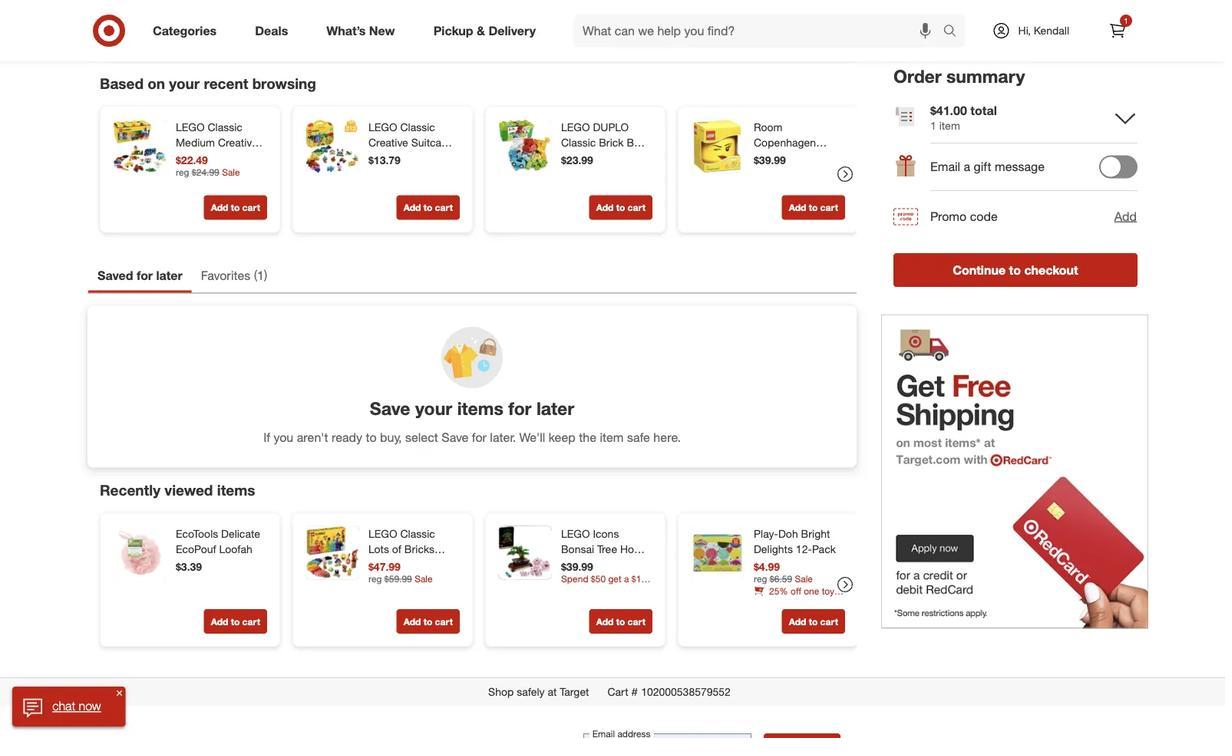 Task type: describe. For each thing, give the bounding box(es) containing it.
chat
[[52, 699, 75, 714]]

large
[[786, 151, 813, 164]]

winking
[[754, 197, 792, 210]]

lego duplo classic brick box building set 10913 link
[[561, 119, 650, 180]]

continue to checkout button
[[894, 253, 1138, 287]]

1 for $41.00 total 1 item
[[931, 119, 936, 132]]

x
[[825, 151, 831, 164]]

creative up $22.49 reg $24.99 sale
[[218, 136, 258, 149]]

add to cart for lego icons bonsai tree home décor set 10281
[[596, 616, 646, 628]]

1 vertical spatial your
[[415, 398, 452, 419]]

not available radio
[[466, 6, 481, 22]]

chat now dialog
[[12, 687, 125, 727]]

add to cart for lego classic lots of bricks creative building toys set 11030
[[404, 616, 453, 628]]

add to cart button for room copenhagen lego large 9 x 10 inch plastic storage head | winking
[[782, 195, 845, 220]]

cart
[[608, 686, 629, 699]]

browsing
[[252, 75, 316, 92]]

$47.99
[[369, 560, 401, 573]]

lego classic medium creative brick box building toys for creative play, kids creative kit 10696 link
[[176, 119, 264, 226]]

for up we'll
[[508, 398, 532, 419]]

add to cart button for lego icons bonsai tree home décor set 10281
[[589, 610, 653, 634]]

code
[[970, 209, 998, 224]]

the
[[579, 430, 597, 445]]

duplo
[[593, 120, 629, 134]]

keep
[[549, 430, 576, 445]]

0 vertical spatial later
[[156, 268, 183, 283]]

lego for lego classic medium creative brick box building toys for creative play, kids creative kit 10696
[[176, 120, 205, 134]]

décor
[[561, 558, 590, 571]]

to inside button
[[1009, 262, 1021, 277]]

pickup & delivery
[[434, 23, 536, 38]]

categories link
[[140, 14, 236, 48]]

summary
[[947, 65, 1025, 87]]

set for brick
[[603, 151, 619, 164]]

building for lego classic lots of bricks creative building toys set 11030
[[411, 558, 450, 571]]

add to cart button for play-doh bright delights 12-pack
[[782, 610, 845, 634]]

or
[[754, 597, 762, 609]]

brick inside lego classic medium creative brick box building toys for creative play, kids creative kit 10696
[[176, 151, 201, 164]]

kids'
[[765, 597, 784, 609]]

deals
[[255, 23, 288, 38]]

total
[[971, 103, 997, 118]]

categories
[[153, 23, 217, 38]]

recent
[[204, 75, 248, 92]]

lego icons bonsai tree home décor set 10281 link
[[561, 526, 650, 571]]

saved for later
[[98, 268, 183, 283]]

$24.99
[[192, 167, 219, 178]]

change store button
[[487, 14, 552, 29]]

favorites ( 1 )
[[201, 268, 267, 283]]

safe
[[627, 430, 650, 445]]

sale for set
[[415, 573, 433, 585]]

classic for lego classic medium creative brick box building toys for creative play, kids creative kit 10696
[[208, 120, 242, 134]]

items for viewed
[[217, 482, 255, 499]]

12-
[[796, 542, 812, 556]]

book
[[786, 597, 807, 609]]

later.
[[490, 430, 516, 445]]

recently viewed items
[[100, 482, 255, 499]]

to inside $39.99 add to cart
[[809, 202, 818, 213]]

to left kit
[[231, 202, 240, 213]]

delicate
[[221, 527, 260, 540]]

room copenhagen lego large 9 x 10 inch plastic storage head | winking
[[754, 120, 831, 210]]

pack
[[812, 542, 836, 556]]

gift
[[974, 159, 992, 174]]

$41.00 total 1 item
[[931, 103, 997, 132]]

promo code
[[931, 209, 998, 224]]

what's
[[326, 23, 366, 38]]

what's new link
[[313, 14, 414, 48]]

25%
[[769, 586, 788, 597]]

play-doh bright delights 12-pack
[[754, 527, 836, 556]]

reg inside $4.99 reg $6.59 sale
[[754, 573, 767, 585]]

for inside lego classic medium creative brick box building toys for creative play, kids creative kit 10696
[[242, 166, 255, 180]]

cart inside $13.79 add to cart
[[435, 202, 453, 213]]

lego for lego icons bonsai tree home décor set 10281
[[561, 527, 590, 540]]

set for tree
[[593, 558, 610, 571]]

favorites
[[201, 268, 250, 283]]

search
[[936, 25, 973, 40]]

brick inside lego duplo classic brick box building set 10913
[[599, 136, 624, 149]]

order summary
[[894, 65, 1025, 87]]

promo
[[931, 209, 967, 224]]

hi, kendall
[[1018, 24, 1069, 37]]

add to cart for play-doh bright delights 12-pack
[[789, 616, 838, 628]]

tree
[[597, 542, 617, 556]]

to down loofah
[[231, 616, 240, 628]]

(
[[254, 268, 257, 283]]

$23.99
[[561, 153, 593, 167]]

pickup
[[434, 23, 473, 38]]

room copenhagen lego large 9 x 10 inch plastic storage head | winking link
[[754, 119, 842, 210]]

lego for lego classic creative suitcase 10713
[[369, 120, 397, 134]]

search button
[[936, 14, 973, 51]]

message
[[995, 159, 1045, 174]]

to down 11030 at the left
[[424, 616, 432, 628]]

if
[[263, 430, 270, 445]]

set inside lego classic lots of bricks creative building toys set 11030
[[393, 573, 409, 587]]

25% off one toy or kids' book
[[754, 586, 835, 609]]

$4.99 reg $6.59 sale
[[754, 560, 813, 585]]

add to cart button for lego classic creative suitcase 10713
[[397, 195, 460, 220]]

to inside the $23.99 add to cart
[[616, 202, 625, 213]]

$13.79 add to cart
[[369, 153, 453, 213]]

kit
[[243, 197, 256, 210]]

1 vertical spatial item
[[600, 430, 624, 445]]

medium
[[176, 136, 215, 149]]

add inside $39.99 add to cart
[[789, 202, 806, 213]]

9
[[816, 151, 822, 164]]

1 for favorites ( 1 )
[[257, 268, 264, 283]]

bright
[[801, 527, 830, 540]]

lego classic lots of bricks creative building toys set 11030
[[369, 527, 450, 587]]

to down 'one'
[[809, 616, 818, 628]]

play-
[[754, 527, 778, 540]]

kendall
[[1034, 24, 1069, 37]]

box inside lego duplo classic brick box building set 10913
[[627, 136, 646, 149]]

continue to checkout
[[953, 262, 1078, 277]]

for right saved
[[137, 268, 153, 283]]

✕
[[116, 688, 122, 698]]

plastic
[[792, 166, 824, 180]]

$13.79
[[369, 153, 401, 167]]

change
[[487, 15, 525, 28]]

one
[[804, 586, 819, 597]]

chat now
[[52, 699, 101, 714]]

target
[[560, 686, 589, 699]]

cart inside $39.99 add to cart
[[820, 202, 838, 213]]

delivery
[[489, 23, 536, 38]]

creative down play,
[[200, 197, 240, 210]]

0 horizontal spatial your
[[169, 75, 200, 92]]

deals link
[[242, 14, 307, 48]]

off
[[791, 586, 801, 597]]



Task type: locate. For each thing, give the bounding box(es) containing it.
reg left the "$59.99"
[[369, 573, 382, 585]]

items for your
[[457, 398, 503, 419]]

ecotools delicate ecopouf loofah $3.39
[[176, 527, 260, 573]]

lego up the 10
[[754, 151, 783, 164]]

✕ button
[[113, 687, 125, 699]]

0 vertical spatial brick
[[599, 136, 624, 149]]

suitcase
[[411, 136, 453, 149]]

add to cart button down book
[[782, 610, 845, 634]]

classic up $23.99
[[561, 136, 596, 149]]

kids
[[176, 197, 197, 210]]

classic inside lego classic creative suitcase 10713
[[400, 120, 435, 134]]

shop safely at target
[[488, 686, 589, 699]]

lego classic creative suitcase 10713 image
[[306, 119, 359, 173], [306, 119, 359, 173]]

building
[[561, 151, 600, 164], [176, 166, 215, 180], [411, 558, 450, 571]]

#
[[632, 686, 638, 699]]

building inside lego classic lots of bricks creative building toys set 11030
[[411, 558, 450, 571]]

add to cart button down $13.79
[[397, 195, 460, 220]]

brick
[[599, 136, 624, 149], [176, 151, 201, 164]]

$47.99 reg $59.99 sale
[[369, 560, 433, 585]]

cart item ready to fulfill group
[[88, 0, 856, 48]]

sale up 'one'
[[795, 573, 813, 585]]

0 horizontal spatial sale
[[222, 167, 240, 178]]

here.
[[654, 430, 681, 445]]

saved
[[98, 268, 133, 283]]

set inside lego icons bonsai tree home décor set 10281
[[593, 558, 610, 571]]

sale inside $22.49 reg $24.99 sale
[[222, 167, 240, 178]]

your up select
[[415, 398, 452, 419]]

on
[[148, 75, 165, 92]]

set down tree
[[593, 558, 610, 571]]

order
[[894, 65, 942, 87]]

$41.00
[[931, 103, 967, 118]]

|
[[823, 182, 825, 195]]

0 horizontal spatial later
[[156, 268, 183, 283]]

to right continue
[[1009, 262, 1021, 277]]

add to cart for ecotools delicate ecopouf loofah
[[211, 616, 260, 628]]

11030
[[412, 573, 442, 587]]

0 vertical spatial your
[[169, 75, 200, 92]]

2 vertical spatial set
[[393, 573, 409, 587]]

we'll
[[519, 430, 545, 445]]

1 horizontal spatial $39.99
[[754, 153, 786, 167]]

toys for creative
[[369, 573, 390, 587]]

inch
[[769, 166, 789, 180]]

cart # 102000538579552
[[608, 686, 731, 699]]

to down lego duplo classic brick box building set 10913 link
[[616, 202, 625, 213]]

lego up bonsai
[[561, 527, 590, 540]]

0 horizontal spatial building
[[176, 166, 215, 180]]

later up keep
[[537, 398, 574, 419]]

lego icons bonsai tree home décor set 10281 image
[[498, 526, 552, 580], [498, 526, 552, 580]]

0 horizontal spatial $39.99
[[561, 560, 593, 573]]

10281
[[613, 558, 642, 571]]

add
[[211, 202, 228, 213], [404, 202, 421, 213], [596, 202, 614, 213], [789, 202, 806, 213], [1114, 209, 1137, 224], [211, 616, 228, 628], [404, 616, 421, 628], [596, 616, 614, 628], [789, 616, 806, 628]]

copenhagen
[[754, 136, 816, 149]]

set down duplo
[[603, 151, 619, 164]]

$39.99 inside $39.99 add to cart
[[754, 153, 786, 167]]

1 vertical spatial building
[[176, 166, 215, 180]]

2 horizontal spatial reg
[[754, 573, 767, 585]]

sale inside $4.99 reg $6.59 sale
[[795, 573, 813, 585]]

$39.99
[[754, 153, 786, 167], [561, 560, 593, 573]]

1 horizontal spatial 1
[[931, 119, 936, 132]]

0 vertical spatial save
[[370, 398, 410, 419]]

add to cart down loofah
[[211, 616, 260, 628]]

play-doh bright delights 12-pack image
[[691, 526, 745, 580], [691, 526, 745, 580]]

add to cart down 11030 at the left
[[404, 616, 453, 628]]

to down head
[[809, 202, 818, 213]]

add to cart button down 11030 at the left
[[397, 610, 460, 634]]

ecotools
[[176, 527, 218, 540]]

item inside $41.00 total 1 item
[[939, 119, 960, 132]]

0 horizontal spatial reg
[[176, 167, 189, 178]]

10913
[[561, 166, 591, 180]]

classic inside lego classic lots of bricks creative building toys set 11030
[[400, 527, 435, 540]]

brick down medium
[[176, 151, 201, 164]]

lego for lego duplo classic brick box building set 10913
[[561, 120, 590, 134]]

to down suitcase
[[424, 202, 432, 213]]

add inside $13.79 add to cart
[[404, 202, 421, 213]]

box
[[627, 136, 646, 149], [204, 151, 223, 164]]

lego inside lego classic lots of bricks creative building toys set 11030
[[369, 527, 397, 540]]

add to cart button down loofah
[[204, 610, 267, 634]]

for up kit
[[242, 166, 255, 180]]

building inside lego classic medium creative brick box building toys for creative play, kids creative kit 10696
[[176, 166, 215, 180]]

1 right kendall
[[1124, 16, 1128, 25]]

lego up $23.99
[[561, 120, 590, 134]]

2 horizontal spatial sale
[[795, 573, 813, 585]]

add to cart button down play,
[[204, 195, 267, 220]]

classic inside lego classic medium creative brick box building toys for creative play, kids creative kit 10696
[[208, 120, 242, 134]]

classic up medium
[[208, 120, 242, 134]]

creative up 10713
[[369, 136, 408, 149]]

add inside 'add' "button"
[[1114, 209, 1137, 224]]

cart inside the $23.99 add to cart
[[628, 202, 646, 213]]

0 vertical spatial box
[[627, 136, 646, 149]]

$3.39
[[176, 560, 202, 573]]

sale for for
[[222, 167, 240, 178]]

based
[[100, 75, 144, 92]]

add to cart for lego classic medium creative brick box building toys for creative play, kids creative kit 10696
[[211, 202, 260, 213]]

ecotools delicate ecopouf loofah link
[[176, 526, 264, 557]]

$59.99
[[385, 573, 412, 585]]

2 vertical spatial building
[[411, 558, 450, 571]]

to left buy,
[[366, 430, 377, 445]]

hi,
[[1018, 24, 1031, 37]]

0 vertical spatial $39.99
[[754, 153, 786, 167]]

add to cart button for lego classic lots of bricks creative building toys set 11030
[[397, 610, 460, 634]]

box down duplo
[[627, 136, 646, 149]]

$39.99 down bonsai
[[561, 560, 593, 573]]

1 right 'favorites'
[[257, 268, 264, 283]]

$39.99 for $39.99
[[561, 560, 593, 573]]

lego duplo classic brick box building set 10913
[[561, 120, 646, 180]]

1 horizontal spatial items
[[457, 398, 503, 419]]

email
[[931, 159, 961, 174]]

1 vertical spatial toys
[[369, 573, 390, 587]]

lego inside lego icons bonsai tree home décor set 10281
[[561, 527, 590, 540]]

1 vertical spatial box
[[204, 151, 223, 164]]

save right select
[[442, 430, 469, 445]]

ecopouf
[[176, 542, 216, 556]]

classic up bricks
[[400, 527, 435, 540]]

classic for lego classic lots of bricks creative building toys set 11030
[[400, 527, 435, 540]]

1 vertical spatial brick
[[176, 151, 201, 164]]

add inside the $23.99 add to cart
[[596, 202, 614, 213]]

lego inside lego duplo classic brick box building set 10913
[[561, 120, 590, 134]]

add to cart down play,
[[211, 202, 260, 213]]

102000538579552
[[641, 686, 731, 699]]

lego
[[176, 120, 205, 134], [369, 120, 397, 134], [561, 120, 590, 134], [754, 151, 783, 164], [369, 527, 397, 540], [561, 527, 590, 540]]

buy,
[[380, 430, 402, 445]]

a
[[964, 159, 971, 174]]

add to cart
[[211, 202, 260, 213], [211, 616, 260, 628], [404, 616, 453, 628], [596, 616, 646, 628], [789, 616, 838, 628]]

creative up kids
[[176, 182, 216, 195]]

if you aren't ready to buy, select save for later. we'll keep the item safe here.
[[263, 430, 681, 445]]

add to cart down '10281'
[[596, 616, 646, 628]]

lego for lego classic lots of bricks creative building toys set 11030
[[369, 527, 397, 540]]

bricks
[[404, 542, 435, 556]]

to inside $13.79 add to cart
[[424, 202, 432, 213]]

lego inside room copenhagen lego large 9 x 10 inch plastic storage head | winking
[[754, 151, 783, 164]]

sale inside $47.99 reg $59.99 sale
[[415, 573, 433, 585]]

1 horizontal spatial toys
[[369, 573, 390, 587]]

0 vertical spatial toys
[[218, 166, 239, 180]]

saved for later link
[[88, 261, 192, 293]]

1 vertical spatial save
[[442, 430, 469, 445]]

ecotools delicate ecopouf loofah image
[[113, 526, 167, 580], [113, 526, 167, 580]]

$23.99 add to cart
[[561, 153, 646, 213]]

brick down duplo
[[599, 136, 624, 149]]

item down $41.00
[[939, 119, 960, 132]]

0 horizontal spatial save
[[370, 398, 410, 419]]

box up $24.99
[[204, 151, 223, 164]]

play,
[[219, 182, 240, 195]]

icons
[[593, 527, 619, 540]]

toys for box
[[218, 166, 239, 180]]

1 horizontal spatial your
[[415, 398, 452, 419]]

reg inside $47.99 reg $59.99 sale
[[369, 573, 382, 585]]

reg inside $22.49 reg $24.99 sale
[[176, 167, 189, 178]]

room copenhagen lego large 9 x 10 inch plastic storage head | winking image
[[691, 119, 745, 173], [691, 119, 745, 173]]

get free shipping on hundreds of thousands of items* with target redcard. apply now for a credit or debit redcard. *some restrictions apply. image
[[881, 315, 1149, 629]]

1 horizontal spatial building
[[411, 558, 450, 571]]

0 horizontal spatial box
[[204, 151, 223, 164]]

0 vertical spatial set
[[603, 151, 619, 164]]

classic for lego classic creative suitcase 10713
[[400, 120, 435, 134]]

0 horizontal spatial brick
[[176, 151, 201, 164]]

add to cart button down 10913
[[589, 195, 653, 220]]

doh
[[778, 527, 798, 540]]

items up delicate
[[217, 482, 255, 499]]

$22.49 reg $24.99 sale
[[176, 153, 240, 178]]

based on your recent browsing
[[100, 75, 316, 92]]

0 vertical spatial 1
[[1124, 16, 1128, 25]]

1 vertical spatial later
[[537, 398, 574, 419]]

creative inside lego classic lots of bricks creative building toys set 11030
[[369, 558, 408, 571]]

reg for $22.49
[[176, 167, 189, 178]]

lego duplo classic brick box building set 10913 image
[[498, 119, 552, 173], [498, 119, 552, 173]]

sale right the "$59.99"
[[415, 573, 433, 585]]

reg left $6.59
[[754, 573, 767, 585]]

lego classic medium creative brick box building toys for creative play, kids creative kit 10696 image
[[113, 119, 167, 173], [113, 119, 167, 173]]

toys inside lego classic medium creative brick box building toys for creative play, kids creative kit 10696
[[218, 166, 239, 180]]

shop
[[488, 686, 514, 699]]

save
[[370, 398, 410, 419], [442, 430, 469, 445]]

What can we help you find? suggestions appear below search field
[[574, 14, 947, 48]]

1 inside $41.00 total 1 item
[[931, 119, 936, 132]]

storage
[[754, 182, 791, 195]]

toys inside lego classic lots of bricks creative building toys set 11030
[[369, 573, 390, 587]]

1 down $41.00
[[931, 119, 936, 132]]

classic up suitcase
[[400, 120, 435, 134]]

viewed
[[165, 482, 213, 499]]

to down '10281'
[[616, 616, 625, 628]]

add to cart button for lego classic medium creative brick box building toys for creative play, kids creative kit 10696
[[204, 195, 267, 220]]

creative inside lego classic creative suitcase 10713
[[369, 136, 408, 149]]

add to cart down book
[[789, 616, 838, 628]]

head
[[794, 182, 820, 195]]

add to cart button for lego duplo classic brick box building set 10913
[[589, 195, 653, 220]]

chat now button
[[12, 687, 125, 727]]

1 horizontal spatial later
[[537, 398, 574, 419]]

later right saved
[[156, 268, 183, 283]]

lego up lots
[[369, 527, 397, 540]]

add to cart button for ecotools delicate ecopouf loofah
[[204, 610, 267, 634]]

later
[[156, 268, 183, 283], [537, 398, 574, 419]]

lots
[[369, 542, 389, 556]]

None text field
[[583, 734, 751, 739]]

email a gift message
[[931, 159, 1045, 174]]

0 horizontal spatial items
[[217, 482, 255, 499]]

2 vertical spatial 1
[[257, 268, 264, 283]]

lego classic lots of bricks creative building toys set 11030 image
[[306, 526, 359, 580], [306, 526, 359, 580]]

your right 'on' at the left top
[[169, 75, 200, 92]]

1 vertical spatial $39.99
[[561, 560, 593, 573]]

1 horizontal spatial save
[[442, 430, 469, 445]]

1 inside 1 link
[[1124, 16, 1128, 25]]

toys down lots
[[369, 573, 390, 587]]

new
[[369, 23, 395, 38]]

reg for $47.99
[[369, 573, 382, 585]]

pickup & delivery link
[[420, 14, 555, 48]]

1 vertical spatial 1
[[931, 119, 936, 132]]

lego up 10713
[[369, 120, 397, 134]]

of
[[392, 542, 402, 556]]

sale up play,
[[222, 167, 240, 178]]

now
[[79, 699, 101, 714]]

1 vertical spatial set
[[593, 558, 610, 571]]

1 horizontal spatial sale
[[415, 573, 433, 585]]

lego up medium
[[176, 120, 205, 134]]

2 horizontal spatial building
[[561, 151, 600, 164]]

0 vertical spatial item
[[939, 119, 960, 132]]

0 horizontal spatial item
[[600, 430, 624, 445]]

save up buy,
[[370, 398, 410, 419]]

lego inside lego classic creative suitcase 10713
[[369, 120, 397, 134]]

reg left $24.99
[[176, 167, 189, 178]]

toy
[[822, 586, 835, 597]]

set inside lego duplo classic brick box building set 10913
[[603, 151, 619, 164]]

you
[[274, 430, 293, 445]]

items up if you aren't ready to buy, select save for later. we'll keep the item safe here.
[[457, 398, 503, 419]]

add to cart button down '10281'
[[589, 610, 653, 634]]

1 vertical spatial items
[[217, 482, 255, 499]]

building inside lego duplo classic brick box building set 10913
[[561, 151, 600, 164]]

1 horizontal spatial reg
[[369, 573, 382, 585]]

$39.99 down copenhagen
[[754, 153, 786, 167]]

2 horizontal spatial 1
[[1124, 16, 1128, 25]]

1 horizontal spatial box
[[627, 136, 646, 149]]

0 vertical spatial items
[[457, 398, 503, 419]]

building for lego classic medium creative brick box building toys for creative play, kids creative kit 10696
[[176, 166, 215, 180]]

classic inside lego duplo classic brick box building set 10913
[[561, 136, 596, 149]]

select
[[405, 430, 438, 445]]

creative down "of"
[[369, 558, 408, 571]]

1 horizontal spatial item
[[939, 119, 960, 132]]

lego inside lego classic medium creative brick box building toys for creative play, kids creative kit 10696
[[176, 120, 205, 134]]

0 vertical spatial building
[[561, 151, 600, 164]]

to
[[231, 202, 240, 213], [424, 202, 432, 213], [616, 202, 625, 213], [809, 202, 818, 213], [1009, 262, 1021, 277], [366, 430, 377, 445], [231, 616, 240, 628], [424, 616, 432, 628], [616, 616, 625, 628], [809, 616, 818, 628]]

add to cart button down head
[[782, 195, 845, 220]]

for left the later.
[[472, 430, 487, 445]]

0 horizontal spatial 1
[[257, 268, 264, 283]]

10696
[[176, 212, 206, 226]]

delights
[[754, 542, 793, 556]]

0 horizontal spatial toys
[[218, 166, 239, 180]]

1 horizontal spatial brick
[[599, 136, 624, 149]]

add button
[[1114, 207, 1138, 226]]

$39.99 for $39.99 add to cart
[[754, 153, 786, 167]]

toys up play,
[[218, 166, 239, 180]]

lego classic medium creative brick box building toys for creative play, kids creative kit 10696
[[176, 120, 258, 226]]

item right the
[[600, 430, 624, 445]]

set left 11030 at the left
[[393, 573, 409, 587]]

box inside lego classic medium creative brick box building toys for creative play, kids creative kit 10696
[[204, 151, 223, 164]]



Task type: vqa. For each thing, say whether or not it's contained in the screenshot.
clinic link
no



